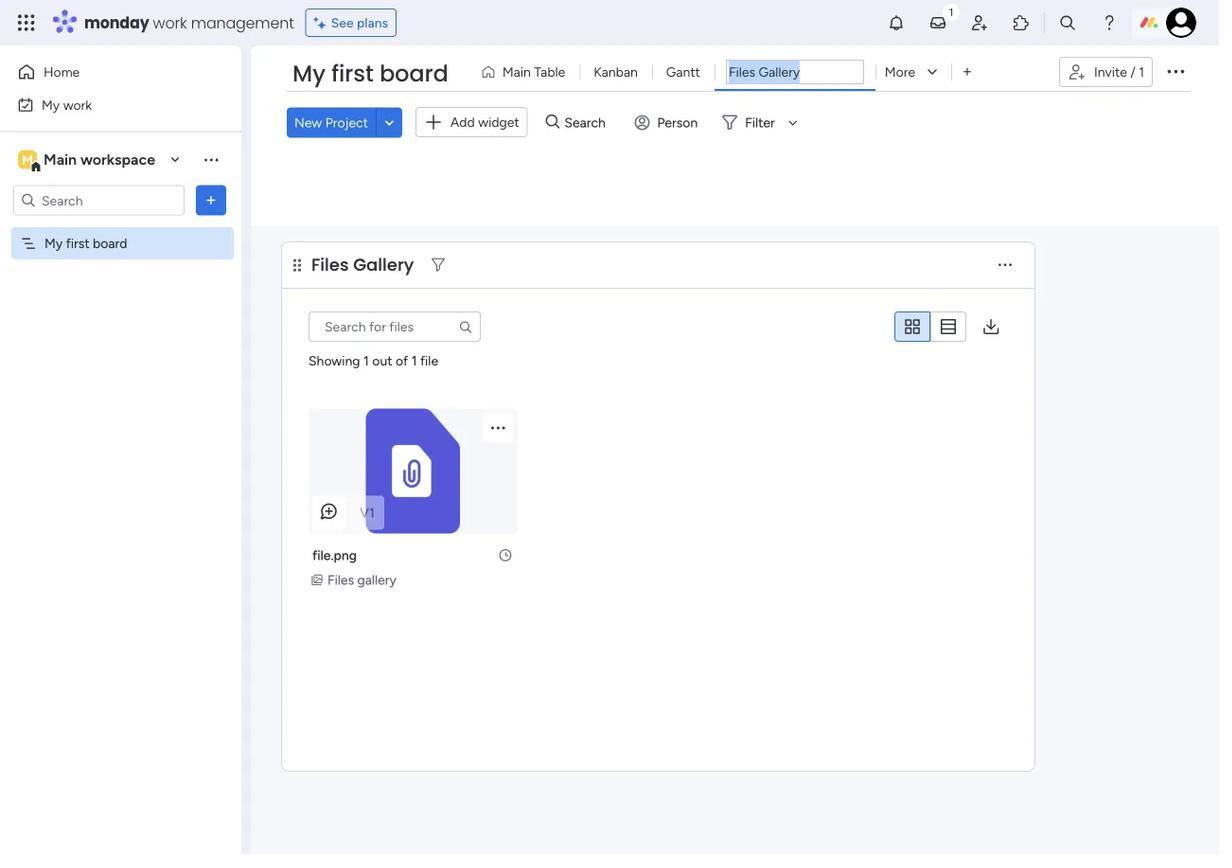 Task type: describe. For each thing, give the bounding box(es) containing it.
Search field
[[560, 109, 617, 136]]

plans
[[357, 15, 388, 31]]

1 inside button
[[1139, 64, 1145, 80]]

files gallery
[[328, 571, 397, 587]]

notifications image
[[887, 13, 906, 32]]

my work button
[[11, 89, 204, 120]]

My first board field
[[288, 58, 453, 90]]

file.png
[[312, 547, 357, 563]]

select product image
[[17, 13, 36, 32]]

see plans button
[[306, 9, 397, 37]]

first inside my first board list box
[[66, 235, 90, 251]]

monday work management
[[84, 12, 294, 33]]

showing 1 out of 1 file
[[309, 352, 438, 368]]

main workspace
[[44, 151, 155, 169]]

1 horizontal spatial options image
[[1165, 59, 1187, 82]]

v2 search image
[[546, 112, 560, 133]]

work for my
[[63, 97, 92, 113]]

management
[[191, 12, 294, 33]]

Search for files search field
[[309, 311, 481, 342]]

widget
[[478, 114, 519, 130]]

gantt
[[666, 64, 701, 80]]

my inside 'field'
[[293, 58, 326, 89]]

project
[[325, 114, 368, 130]]

search everything image
[[1059, 13, 1077, 32]]

filter button
[[715, 107, 805, 138]]

0 horizontal spatial options image
[[202, 191, 221, 210]]

dapulse drag handle 3 image
[[294, 258, 301, 271]]

download image
[[982, 317, 1001, 336]]

file actions image
[[489, 418, 507, 436]]

table
[[534, 64, 565, 80]]

showing
[[309, 352, 360, 368]]

invite / 1
[[1094, 64, 1145, 80]]

see plans
[[331, 15, 388, 31]]

new
[[294, 114, 322, 130]]

add widget
[[451, 114, 519, 130]]

more dots image
[[999, 258, 1012, 271]]

arrow down image
[[782, 111, 805, 134]]

new project button
[[287, 107, 376, 138]]

kanban button
[[580, 57, 652, 87]]

files gallery button
[[309, 569, 402, 590]]

john smith image
[[1166, 8, 1197, 38]]

monday
[[84, 12, 149, 33]]

gallery
[[357, 571, 397, 587]]

0 horizontal spatial 1
[[364, 352, 369, 368]]

main for main workspace
[[44, 151, 77, 169]]



Task type: locate. For each thing, give the bounding box(es) containing it.
1 image
[[943, 1, 960, 22]]

None field
[[726, 60, 864, 84]]

add view image
[[964, 65, 971, 79]]

board down search in workspace field at top
[[93, 235, 127, 251]]

my first board down search in workspace field at top
[[45, 235, 127, 251]]

main table
[[503, 64, 565, 80]]

add
[[451, 114, 475, 130]]

options image down workspace options icon
[[202, 191, 221, 210]]

person button
[[627, 107, 709, 138]]

search image
[[458, 319, 473, 334]]

2 vertical spatial my
[[45, 235, 63, 251]]

see
[[331, 15, 354, 31]]

1 right the of
[[412, 352, 417, 368]]

first down search in workspace field at top
[[66, 235, 90, 251]]

0 vertical spatial my
[[293, 58, 326, 89]]

new project
[[294, 114, 368, 130]]

1 vertical spatial my first board
[[45, 235, 127, 251]]

0 vertical spatial files
[[312, 252, 349, 276]]

0 vertical spatial my first board
[[293, 58, 449, 89]]

main
[[503, 64, 531, 80], [44, 151, 77, 169]]

1 vertical spatial my
[[42, 97, 60, 113]]

files down file.png at the bottom left of the page
[[328, 571, 354, 587]]

v1
[[360, 504, 375, 520]]

None search field
[[309, 311, 481, 342]]

my first board
[[293, 58, 449, 89], [45, 235, 127, 251]]

my down home on the left top of page
[[42, 97, 60, 113]]

0 horizontal spatial main
[[44, 151, 77, 169]]

1
[[1139, 64, 1145, 80], [364, 352, 369, 368], [412, 352, 417, 368]]

gallery
[[353, 252, 414, 276]]

1 vertical spatial work
[[63, 97, 92, 113]]

my first board list box
[[0, 223, 241, 515]]

work inside 'button'
[[63, 97, 92, 113]]

files right dapulse drag handle 3 image
[[312, 252, 349, 276]]

first inside my first board 'field'
[[331, 58, 374, 89]]

m
[[22, 151, 33, 168]]

1 vertical spatial board
[[93, 235, 127, 251]]

first up "project" on the top left
[[331, 58, 374, 89]]

my work
[[42, 97, 92, 113]]

files for files gallery
[[312, 252, 349, 276]]

work down home on the left top of page
[[63, 97, 92, 113]]

0 vertical spatial options image
[[1165, 59, 1187, 82]]

workspace
[[80, 151, 155, 169]]

apps image
[[1012, 13, 1031, 32]]

main right workspace icon
[[44, 151, 77, 169]]

0 vertical spatial board
[[380, 58, 449, 89]]

board inside 'field'
[[380, 58, 449, 89]]

1 horizontal spatial board
[[380, 58, 449, 89]]

options image
[[1165, 59, 1187, 82], [202, 191, 221, 210]]

0 vertical spatial first
[[331, 58, 374, 89]]

main table button
[[473, 57, 580, 87]]

of
[[396, 352, 408, 368]]

file
[[420, 352, 438, 368]]

1 vertical spatial first
[[66, 235, 90, 251]]

Search in workspace field
[[40, 189, 158, 211]]

option
[[0, 226, 241, 230]]

my first board inside 'field'
[[293, 58, 449, 89]]

first
[[331, 58, 374, 89], [66, 235, 90, 251]]

kanban
[[594, 64, 638, 80]]

inbox image
[[929, 13, 948, 32]]

my down search in workspace field at top
[[45, 235, 63, 251]]

2 horizontal spatial 1
[[1139, 64, 1145, 80]]

files gallery
[[312, 252, 414, 276]]

my up new
[[293, 58, 326, 89]]

main inside the workspace selection element
[[44, 151, 77, 169]]

files gallery main content
[[251, 226, 1219, 854]]

0 horizontal spatial my first board
[[45, 235, 127, 251]]

1 horizontal spatial main
[[503, 64, 531, 80]]

/
[[1131, 64, 1136, 80]]

1 vertical spatial options image
[[202, 191, 221, 210]]

0 vertical spatial main
[[503, 64, 531, 80]]

0 vertical spatial work
[[153, 12, 187, 33]]

workspace selection element
[[18, 148, 158, 173]]

my first board down the plans
[[293, 58, 449, 89]]

0 horizontal spatial work
[[63, 97, 92, 113]]

board
[[380, 58, 449, 89], [93, 235, 127, 251]]

my first board inside list box
[[45, 235, 127, 251]]

my inside list box
[[45, 235, 63, 251]]

main left table
[[503, 64, 531, 80]]

main for main table
[[503, 64, 531, 80]]

work
[[153, 12, 187, 33], [63, 97, 92, 113]]

none search field inside files gallery "main content"
[[309, 311, 481, 342]]

work right monday
[[153, 12, 187, 33]]

1 horizontal spatial first
[[331, 58, 374, 89]]

main inside 'button'
[[503, 64, 531, 80]]

1 left out
[[364, 352, 369, 368]]

out
[[372, 352, 392, 368]]

board up angle down image
[[380, 58, 449, 89]]

1 vertical spatial main
[[44, 151, 77, 169]]

1 vertical spatial files
[[328, 571, 354, 587]]

v2 funnel image
[[432, 258, 445, 271]]

my inside 'button'
[[42, 97, 60, 113]]

work for monday
[[153, 12, 187, 33]]

my
[[293, 58, 326, 89], [42, 97, 60, 113], [45, 235, 63, 251]]

invite
[[1094, 64, 1128, 80]]

1 horizontal spatial work
[[153, 12, 187, 33]]

gallery layout group
[[895, 311, 967, 342]]

0 horizontal spatial board
[[93, 235, 127, 251]]

0 horizontal spatial first
[[66, 235, 90, 251]]

add widget button
[[416, 107, 528, 137]]

workspace options image
[[202, 150, 221, 169]]

1 horizontal spatial my first board
[[293, 58, 449, 89]]

invite / 1 button
[[1059, 57, 1153, 87]]

workspace image
[[18, 149, 37, 170]]

person
[[657, 114, 698, 130]]

options image right /
[[1165, 59, 1187, 82]]

1 right /
[[1139, 64, 1145, 80]]

filter
[[745, 114, 775, 130]]

files for files gallery
[[328, 571, 354, 587]]

more button
[[876, 57, 951, 87]]

home button
[[11, 57, 204, 87]]

gantt button
[[652, 57, 715, 87]]

angle down image
[[385, 115, 394, 129]]

help image
[[1100, 13, 1119, 32]]

files
[[312, 252, 349, 276], [328, 571, 354, 587]]

files inside button
[[328, 571, 354, 587]]

1 horizontal spatial 1
[[412, 352, 417, 368]]

more
[[885, 64, 916, 80]]

board inside list box
[[93, 235, 127, 251]]

home
[[44, 64, 80, 80]]

invite members image
[[970, 13, 989, 32]]



Task type: vqa. For each thing, say whether or not it's contained in the screenshot.
first
yes



